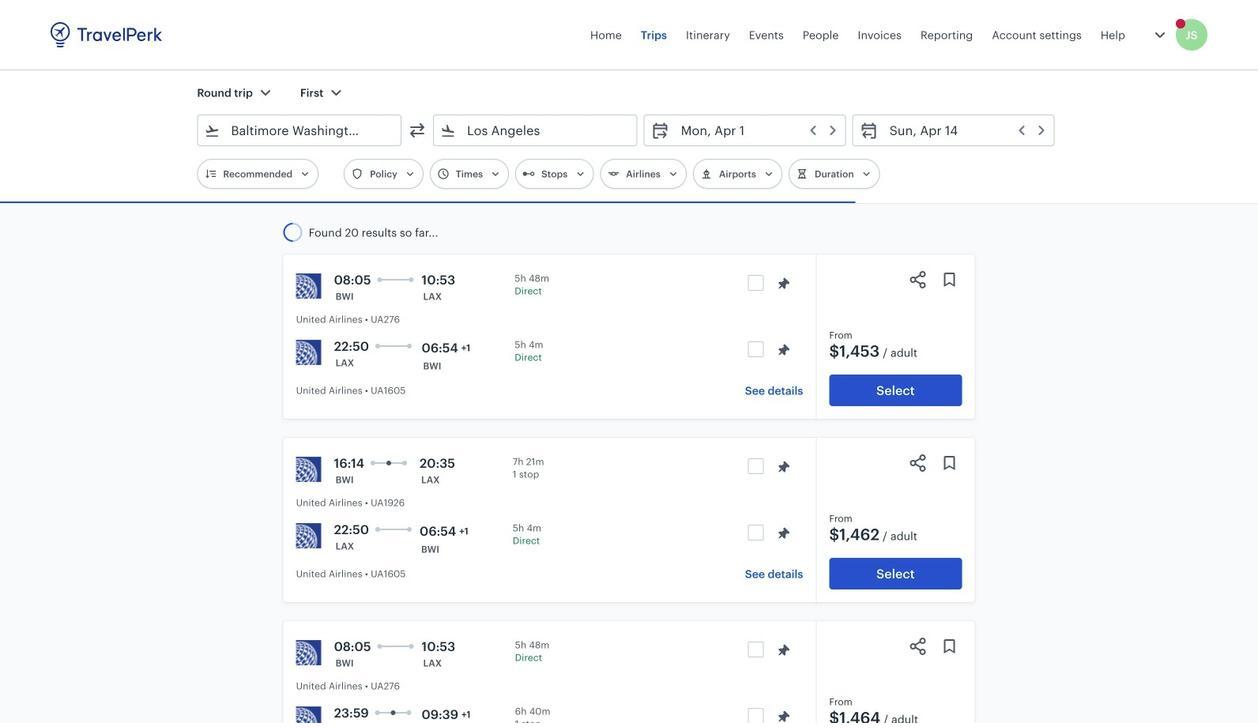 Task type: describe. For each thing, give the bounding box(es) containing it.
Depart field
[[670, 118, 839, 143]]

2 united airlines image from the top
[[296, 523, 322, 549]]

1 united airlines image from the top
[[296, 274, 322, 299]]

2 united airlines image from the top
[[296, 340, 322, 365]]

1 united airlines image from the top
[[296, 457, 322, 482]]

From search field
[[220, 118, 380, 143]]



Task type: vqa. For each thing, say whether or not it's contained in the screenshot.
2nd Alaska Airlines icon from the bottom of the page
no



Task type: locate. For each thing, give the bounding box(es) containing it.
To search field
[[456, 118, 616, 143]]

Return field
[[879, 118, 1048, 143]]

1 vertical spatial united airlines image
[[296, 340, 322, 365]]

united airlines image
[[296, 274, 322, 299], [296, 340, 322, 365], [296, 707, 322, 724]]

3 united airlines image from the top
[[296, 640, 322, 666]]

3 united airlines image from the top
[[296, 707, 322, 724]]

1 vertical spatial united airlines image
[[296, 523, 322, 549]]

united airlines image
[[296, 457, 322, 482], [296, 523, 322, 549], [296, 640, 322, 666]]

0 vertical spatial united airlines image
[[296, 274, 322, 299]]

2 vertical spatial united airlines image
[[296, 707, 322, 724]]

0 vertical spatial united airlines image
[[296, 457, 322, 482]]

2 vertical spatial united airlines image
[[296, 640, 322, 666]]



